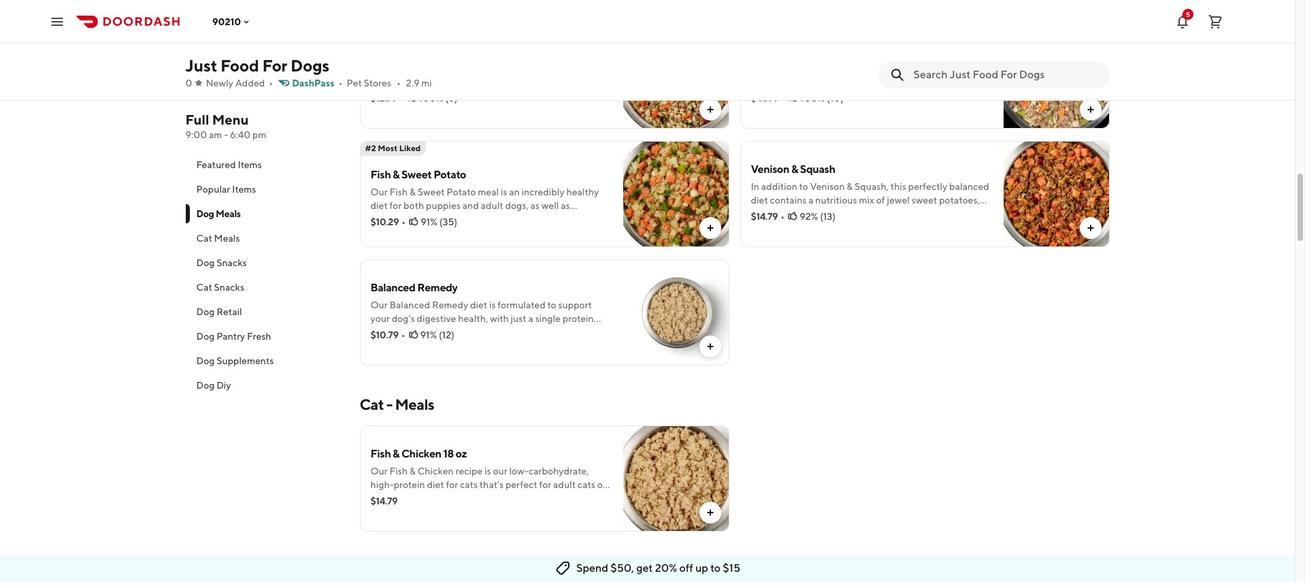 Task type: locate. For each thing, give the bounding box(es) containing it.
items down featured items
[[232, 184, 256, 195]]

2 vertical spatial add item to cart image
[[705, 507, 716, 518]]

• left 2.9
[[397, 78, 401, 88]]

items for popular items
[[232, 184, 256, 195]]

0 vertical spatial 91%
[[421, 216, 438, 227]]

pet
[[347, 78, 362, 88]]

fish left chicken
[[371, 447, 391, 460]]

off
[[680, 562, 694, 575]]

1 100% from the left
[[419, 93, 444, 103]]

snacks up retail
[[214, 282, 244, 293]]

dog
[[196, 208, 214, 219], [196, 257, 215, 268], [196, 306, 215, 317], [196, 331, 215, 342], [196, 355, 215, 366], [196, 380, 215, 391]]

items up the popular items "button"
[[238, 159, 262, 170]]

$14.79 for $14.79 •
[[751, 211, 778, 222]]

2 vertical spatial cat
[[360, 396, 384, 413]]

0 vertical spatial meals
[[216, 208, 241, 219]]

$14.79 left 92% at right
[[751, 211, 778, 222]]

liked
[[399, 143, 421, 153]]

0 horizontal spatial -
[[224, 129, 228, 140]]

1 fish from the top
[[371, 168, 391, 181]]

• left 92% at right
[[781, 211, 785, 222]]

dog left retail
[[196, 306, 215, 317]]

0 vertical spatial $14.79
[[751, 211, 778, 222]]

cat inside 'button'
[[196, 233, 212, 244]]

add item to cart image
[[705, 223, 716, 234], [705, 341, 716, 352], [705, 507, 716, 518]]

- right am
[[224, 129, 228, 140]]

100% for 100% (8)
[[419, 93, 444, 103]]

2 dog from the top
[[196, 257, 215, 268]]

0 items, open order cart image
[[1208, 13, 1224, 30]]

&
[[792, 163, 799, 176], [393, 168, 400, 181], [393, 447, 400, 460]]

100% (10)
[[801, 93, 844, 103]]

0 horizontal spatial 100%
[[419, 93, 444, 103]]

snacks for cat snacks
[[214, 282, 244, 293]]

20%
[[655, 562, 678, 575]]

$15
[[723, 562, 741, 575]]

91% (35)
[[421, 216, 457, 227]]

0 vertical spatial add item to cart image
[[705, 223, 716, 234]]

for
[[262, 56, 288, 75]]

• left "pet"
[[339, 78, 343, 88]]

snacks
[[217, 257, 247, 268], [214, 282, 244, 293]]

cat inside button
[[196, 282, 212, 293]]

1 vertical spatial 91%
[[420, 329, 437, 340]]

0 vertical spatial fish
[[371, 168, 391, 181]]

cat for cat - meals
[[360, 396, 384, 413]]

0 vertical spatial items
[[238, 159, 262, 170]]

& for chicken
[[393, 447, 400, 460]]

dog up dog diy on the bottom
[[196, 355, 215, 366]]

• for $10.79 •
[[401, 329, 405, 340]]

2 add item to cart image from the top
[[705, 341, 716, 352]]

• for $10.29 •
[[402, 216, 406, 227]]

6:40
[[230, 129, 251, 140]]

fish down most
[[371, 168, 391, 181]]

items inside "button"
[[232, 184, 256, 195]]

balanced remedy image
[[623, 259, 729, 366]]

6 dog from the top
[[196, 380, 215, 391]]

0 vertical spatial snacks
[[217, 257, 247, 268]]

91% for 91% (12)
[[420, 329, 437, 340]]

cat
[[196, 233, 212, 244], [196, 282, 212, 293], [360, 396, 384, 413]]

fish & chicken 18 oz image
[[623, 425, 729, 532]]

• right the $41.99
[[782, 93, 786, 103]]

• right $12.79
[[400, 93, 404, 103]]

91% left (12)
[[420, 329, 437, 340]]

& for squash
[[792, 163, 799, 176]]

(10)
[[827, 93, 844, 103]]

spend $50, get 20% off up to $15
[[577, 562, 741, 575]]

full
[[186, 112, 209, 127]]

0 vertical spatial cat
[[196, 233, 212, 244]]

$14.79 for $14.79
[[371, 496, 398, 506]]

•
[[269, 78, 273, 88], [339, 78, 343, 88], [397, 78, 401, 88], [400, 93, 404, 103], [782, 93, 786, 103], [781, 211, 785, 222], [402, 216, 406, 227], [401, 329, 405, 340]]

9:00
[[186, 129, 207, 140]]

$14.79 down fish & chicken 18 oz
[[371, 496, 398, 506]]

1 vertical spatial $14.79
[[371, 496, 398, 506]]

meals down popular items
[[216, 208, 241, 219]]

just food for dogs
[[186, 56, 330, 75]]

featured items button
[[186, 152, 343, 177]]

91% (12)
[[420, 329, 455, 340]]

meals
[[216, 208, 241, 219], [214, 233, 240, 244], [395, 396, 434, 413]]

just
[[186, 56, 217, 75]]

1 horizontal spatial $14.79
[[751, 211, 778, 222]]

#2
[[365, 143, 376, 153]]

0 horizontal spatial $14.79
[[371, 496, 398, 506]]

$10.79 •
[[371, 329, 405, 340]]

2 100% from the left
[[801, 93, 825, 103]]

(12)
[[439, 329, 455, 340]]

most
[[378, 143, 398, 153]]

- up fish & chicken 18 oz
[[387, 396, 393, 413]]

open menu image
[[49, 13, 65, 30]]

add item to cart image for fish & chicken 18 oz
[[705, 507, 716, 518]]

$14.79
[[751, 211, 778, 222], [371, 496, 398, 506]]

-
[[224, 129, 228, 140], [387, 396, 393, 413]]

retail
[[217, 306, 242, 317]]

2 fish from the top
[[371, 447, 391, 460]]

dog pantry fresh
[[196, 331, 271, 342]]

dog left pantry
[[196, 331, 215, 342]]

- inside the full menu 9:00 am - 6:40 pm
[[224, 129, 228, 140]]

91%
[[421, 216, 438, 227], [420, 329, 437, 340]]

sweet
[[402, 168, 432, 181]]

newly
[[206, 78, 233, 88]]

cat snacks button
[[186, 275, 343, 300]]

meals inside "cat meals" 'button'
[[214, 233, 240, 244]]

fish
[[371, 168, 391, 181], [371, 447, 391, 460]]

balanced
[[371, 281, 416, 294]]

items
[[238, 159, 262, 170], [232, 184, 256, 195]]

1 vertical spatial add item to cart image
[[705, 341, 716, 352]]

100% left (10)
[[801, 93, 825, 103]]

$10.79
[[371, 329, 399, 340]]

1 vertical spatial cat
[[196, 282, 212, 293]]

pantry
[[217, 331, 245, 342]]

3 add item to cart image from the top
[[705, 507, 716, 518]]

1 vertical spatial fish
[[371, 447, 391, 460]]

& left sweet
[[393, 168, 400, 181]]

meals up dog snacks
[[214, 233, 240, 244]]

meals up fish & chicken 18 oz
[[395, 396, 434, 413]]

fish & sweet potato image
[[623, 141, 729, 247]]

newly added •
[[206, 78, 273, 88]]

5 dog from the top
[[196, 355, 215, 366]]

& left squash
[[792, 163, 799, 176]]

0
[[186, 78, 192, 88]]

$10.29 •
[[371, 216, 406, 227]]

$14.79 •
[[751, 211, 785, 222]]

dog diy
[[196, 380, 231, 391]]

dashpass •
[[292, 78, 343, 88]]

1 vertical spatial items
[[232, 184, 256, 195]]

featured items
[[196, 159, 262, 170]]

1 add item to cart image from the top
[[705, 223, 716, 234]]

lamb & brown rice image
[[623, 22, 729, 129]]

stores
[[364, 78, 391, 88]]

2 vertical spatial meals
[[395, 396, 434, 413]]

get
[[637, 562, 653, 575]]

1 vertical spatial meals
[[214, 233, 240, 244]]

18
[[443, 447, 454, 460]]

0 vertical spatial -
[[224, 129, 228, 140]]

100% down mi
[[419, 93, 444, 103]]

dog down popular
[[196, 208, 214, 219]]

add item to cart image for balanced remedy
[[705, 341, 716, 352]]

notification bell image
[[1175, 13, 1191, 30]]

• right the $10.79
[[401, 329, 405, 340]]

dog inside "button"
[[196, 306, 215, 317]]

snacks up cat snacks
[[217, 257, 247, 268]]

add item to cart image
[[705, 104, 716, 115], [1085, 104, 1096, 115], [1085, 223, 1096, 234]]

100%
[[419, 93, 444, 103], [801, 93, 825, 103]]

items inside button
[[238, 159, 262, 170]]

dog for dog meals
[[196, 208, 214, 219]]

1 vertical spatial snacks
[[214, 282, 244, 293]]

dog down 'cat meals' at the left of the page
[[196, 257, 215, 268]]

91% left (35)
[[421, 216, 438, 227]]

popular items
[[196, 184, 256, 195]]

1 vertical spatial -
[[387, 396, 393, 413]]

spend
[[577, 562, 609, 575]]

• right the $10.29
[[402, 216, 406, 227]]

1 horizontal spatial 100%
[[801, 93, 825, 103]]

dog for dog diy
[[196, 380, 215, 391]]

dog left diy
[[196, 380, 215, 391]]

4 dog from the top
[[196, 331, 215, 342]]

3 dog from the top
[[196, 306, 215, 317]]

1 dog from the top
[[196, 208, 214, 219]]

$41.99 •
[[751, 93, 786, 103]]

dog for dog pantry fresh
[[196, 331, 215, 342]]

venison & squash image
[[1004, 141, 1110, 247]]

dog retail button
[[186, 300, 343, 324]]

featured
[[196, 159, 236, 170]]

& left chicken
[[393, 447, 400, 460]]



Task type: describe. For each thing, give the bounding box(es) containing it.
• for $41.99 •
[[782, 93, 786, 103]]

90210
[[212, 16, 241, 27]]

90210 button
[[212, 16, 252, 27]]

1 horizontal spatial -
[[387, 396, 393, 413]]

$12.79 •
[[371, 93, 404, 103]]

fish & sweet potato
[[371, 168, 466, 181]]

dog pantry fresh button
[[186, 324, 343, 349]]

added
[[235, 78, 265, 88]]

dog for dog supplements
[[196, 355, 215, 366]]

$50,
[[611, 562, 634, 575]]

• for $12.79 •
[[400, 93, 404, 103]]

• for dashpass •
[[339, 78, 343, 88]]

dog diy button
[[186, 373, 343, 398]]

squash
[[800, 163, 836, 176]]

cat for cat meals
[[196, 233, 212, 244]]

cat meals
[[196, 233, 240, 244]]

supplements
[[217, 355, 274, 366]]

dog supplements
[[196, 355, 274, 366]]

add item to cart image for 100% (8)
[[705, 104, 716, 115]]

fish for fish & chicken 18 oz
[[371, 447, 391, 460]]

am
[[209, 129, 222, 140]]

add item to cart image for 100% (10)
[[1085, 104, 1096, 115]]

$41.99
[[751, 93, 779, 103]]

pm
[[253, 129, 266, 140]]

dog snacks button
[[186, 251, 343, 275]]

92%
[[800, 211, 819, 222]]

92% (13)
[[800, 211, 836, 222]]

Item Search search field
[[914, 67, 1099, 82]]

diy
[[217, 380, 231, 391]]

#2 most liked
[[365, 143, 421, 153]]

mi
[[422, 78, 432, 88]]

91% for 91% (35)
[[421, 216, 438, 227]]

dog meals
[[196, 208, 241, 219]]

chicken
[[402, 447, 442, 460]]

to
[[711, 562, 721, 575]]

dog snacks
[[196, 257, 247, 268]]

dashpass
[[292, 78, 335, 88]]

balanced remedy
[[371, 281, 458, 294]]

potato
[[434, 168, 466, 181]]

100% for 100% (10)
[[801, 93, 825, 103]]

venison
[[751, 163, 790, 176]]

5
[[1186, 10, 1191, 18]]

cat snacks
[[196, 282, 244, 293]]

up
[[696, 562, 709, 575]]

(8)
[[446, 93, 458, 103]]

dog for dog retail
[[196, 306, 215, 317]]

oz
[[456, 447, 467, 460]]

menu
[[212, 112, 249, 127]]

snacks for dog snacks
[[217, 257, 247, 268]]

$10.29
[[371, 216, 399, 227]]

cat - meals
[[360, 396, 434, 413]]

dogs
[[291, 56, 330, 75]]

2.9
[[406, 78, 420, 88]]

dog retail
[[196, 306, 242, 317]]

fresh
[[247, 331, 271, 342]]

• down for
[[269, 78, 273, 88]]

cat meals button
[[186, 226, 343, 251]]

pet stores • 2.9 mi
[[347, 78, 432, 88]]

• for $14.79 •
[[781, 211, 785, 222]]

100% (8)
[[419, 93, 458, 103]]

fish & chicken 18 oz
[[371, 447, 467, 460]]

full menu 9:00 am - 6:40 pm
[[186, 112, 266, 140]]

popular items button
[[186, 177, 343, 202]]

items for featured items
[[238, 159, 262, 170]]

venison & squash
[[751, 163, 836, 176]]

& for sweet
[[393, 168, 400, 181]]

remedy
[[417, 281, 458, 294]]

fish for fish & sweet potato
[[371, 168, 391, 181]]

(13)
[[820, 211, 836, 222]]

popular
[[196, 184, 230, 195]]

dog supplements button
[[186, 349, 343, 373]]

$12.79
[[371, 93, 397, 103]]

(35)
[[440, 216, 457, 227]]

meals for dog meals
[[216, 208, 241, 219]]

food
[[221, 56, 259, 75]]

large breed - 72oz image
[[1004, 22, 1110, 129]]

cat for cat snacks
[[196, 282, 212, 293]]

meals for cat meals
[[214, 233, 240, 244]]

dog for dog snacks
[[196, 257, 215, 268]]



Task type: vqa. For each thing, say whether or not it's contained in the screenshot.
Squash "&"
yes



